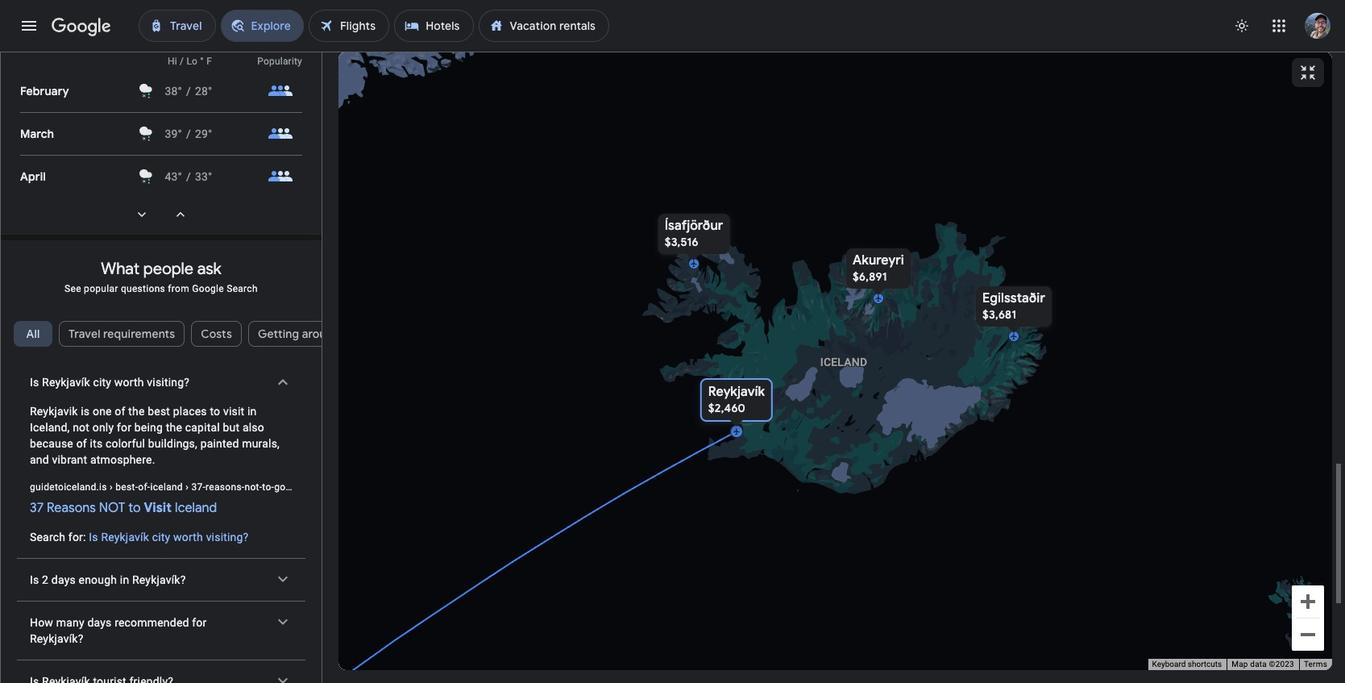 Task type: vqa. For each thing, say whether or not it's contained in the screenshot.
from
yes



Task type: locate. For each thing, give the bounding box(es) containing it.
0 horizontal spatial city
[[93, 375, 111, 388]]

to- right not-
[[289, 481, 301, 492]]

reykjavík down not
[[101, 530, 149, 543]]

1 › from the left
[[110, 481, 113, 492]]

keyboard shortcuts button
[[1153, 659, 1223, 670]]

march
[[20, 126, 54, 141]]

search right "google"
[[227, 283, 258, 294]]

visiting?
[[147, 375, 190, 388], [206, 530, 249, 543]]

0 horizontal spatial for
[[117, 421, 132, 433]]

1 vertical spatial of
[[76, 437, 87, 450]]

0 vertical spatial is
[[30, 375, 39, 388]]

1 horizontal spatial to
[[210, 404, 220, 417]]

/ left the 33°
[[186, 170, 191, 183]]

1 vertical spatial mixed precipitation image
[[138, 125, 154, 142]]

for:
[[68, 530, 86, 543]]

0 vertical spatial for
[[117, 421, 132, 433]]

©2023
[[1270, 660, 1295, 669]]

1 horizontal spatial iceland
[[820, 355, 867, 368]]

1 horizontal spatial ›
[[186, 481, 189, 492]]

1 horizontal spatial of
[[115, 404, 125, 417]]

is reykjavík city worth visiting?
[[30, 375, 190, 388]]

is reykjavík city worth visiting? link
[[89, 530, 249, 543]]

1 vertical spatial city
[[152, 530, 170, 543]]

0 horizontal spatial in
[[120, 573, 129, 586]]

of right one
[[115, 404, 125, 417]]

› left best-
[[110, 481, 113, 492]]

is inside dropdown button
[[30, 375, 39, 388]]

tab list containing all
[[1, 314, 350, 369]]

1 vertical spatial for
[[192, 616, 207, 629]]

/ left 29°
[[186, 127, 191, 140]]

worth down travel requirements in the top of the page
[[114, 375, 144, 388]]

days right many on the left of the page
[[87, 616, 112, 629]]

guidetoiceland.is
[[30, 481, 107, 492]]

0 horizontal spatial iceland
[[150, 481, 183, 492]]

city inside is reykjavík city worth visiting? dropdown button
[[93, 375, 111, 388]]

2 iceland from the left
[[301, 481, 333, 492]]

visiting? down reasons-
[[206, 530, 249, 543]]

$6,891
[[853, 269, 887, 283]]

0 vertical spatial in
[[248, 404, 257, 417]]

what people ask see popular questions from google search
[[65, 258, 258, 294]]

0 horizontal spatial reykjavík
[[42, 375, 90, 388]]

0 horizontal spatial days
[[51, 573, 76, 586]]

reykjavík? down many on the left of the page
[[30, 632, 83, 645]]

1 vertical spatial iceland
[[175, 500, 217, 516]]

not
[[99, 500, 125, 516]]

visiting? up best
[[147, 375, 190, 388]]

only
[[93, 421, 114, 433]]

getting
[[258, 326, 299, 341]]

days inside is 2 days enough in reykjavík? dropdown button
[[51, 573, 76, 586]]

of left its
[[76, 437, 87, 450]]

iceland up visit
[[150, 481, 183, 492]]

0 vertical spatial mixed precipitation image
[[138, 83, 154, 99]]

0 horizontal spatial the
[[128, 404, 145, 417]]

to
[[210, 404, 220, 417], [128, 500, 141, 516]]

2 horizontal spatial reykjavík
[[708, 383, 765, 400]]

reykjavík? inside how many days recommended for reykjavík?
[[30, 632, 83, 645]]

0 vertical spatial the
[[128, 404, 145, 417]]

2 vertical spatial mixed precipitation image
[[138, 168, 154, 184]]

1 vertical spatial search
[[30, 530, 65, 543]]

the up being
[[128, 404, 145, 417]]

2 mixed precipitation image from the top
[[138, 125, 154, 142]]

1 horizontal spatial to-
[[289, 481, 301, 492]]

1 vertical spatial the
[[166, 421, 182, 433]]

enough
[[79, 573, 117, 586]]

reykjavík? for how many days recommended for reykjavík?
[[30, 632, 83, 645]]

1 horizontal spatial iceland
[[301, 481, 333, 492]]

shortcuts
[[1188, 660, 1223, 669]]

hi / lo ° f
[[168, 55, 212, 67]]

of
[[115, 404, 125, 417], [76, 437, 87, 450]]

reykjavík
[[42, 375, 90, 388], [708, 383, 765, 400], [101, 530, 149, 543]]

in up also
[[248, 404, 257, 417]]

3 mixed precipitation image from the top
[[138, 168, 154, 184]]

hi
[[168, 55, 177, 67]]

0 vertical spatial to
[[210, 404, 220, 417]]

murals,
[[242, 437, 280, 450]]

to inside reykjavik is one of the best places to visit in iceland, not only for being the capital but also because of its colorful buildings, painted murals, and vibrant atmosphere.
[[210, 404, 220, 417]]

iceland right go-
[[301, 481, 333, 492]]

april
[[20, 169, 46, 183]]

reykjavik is one of the best places to visit in iceland, not only for being the capital but also because of its colorful buildings, painted murals, and vibrant atmosphere.
[[30, 404, 280, 466]]

travel requirements button
[[59, 314, 185, 353]]

google
[[192, 283, 224, 294]]

0 horizontal spatial iceland
[[175, 500, 217, 516]]

search left for:
[[30, 530, 65, 543]]

›
[[110, 481, 113, 492], [186, 481, 189, 492]]

39°
[[165, 127, 182, 140]]

to left visit
[[210, 404, 220, 417]]

states)
[[153, 656, 191, 671]]

mixed precipitation image left 43°
[[138, 168, 154, 184]]

all
[[26, 326, 40, 341]]

1 horizontal spatial search
[[227, 283, 258, 294]]

2 vertical spatial is
[[30, 573, 39, 586]]

many
[[56, 616, 85, 629]]

to down best-
[[128, 500, 141, 516]]

3681 US dollars text field
[[983, 307, 1017, 321]]

costs button
[[191, 314, 242, 353]]

1 vertical spatial days
[[87, 616, 112, 629]]

reykjavík up 2460 us dollars text box
[[708, 383, 765, 400]]

is 2 days enough in reykjavík?
[[30, 573, 186, 586]]

for right recommended
[[192, 616, 207, 629]]

/ right hi
[[180, 55, 184, 67]]

ísafjörður
[[665, 217, 723, 233]]

tab list
[[1, 314, 350, 369]]

/ left 28°
[[186, 84, 191, 97]]

1 horizontal spatial city
[[152, 530, 170, 543]]

days for many
[[87, 616, 112, 629]]

akureyri
[[853, 252, 904, 268]]

mixed precipitation image
[[138, 83, 154, 99], [138, 125, 154, 142], [138, 168, 154, 184]]

2 to- from the left
[[289, 481, 301, 492]]

go-
[[274, 481, 289, 492]]

to- right reasons-
[[262, 481, 274, 492]]

1 horizontal spatial reykjavík?
[[132, 573, 186, 586]]

best-
[[116, 481, 138, 492]]

for up colorful
[[117, 421, 132, 433]]

to-
[[262, 481, 274, 492], [289, 481, 301, 492]]

reykjavík? inside is 2 days enough in reykjavík? dropdown button
[[132, 573, 186, 586]]

somewhat busy image
[[268, 78, 294, 104]]

around
[[302, 326, 340, 341]]

0 horizontal spatial worth
[[114, 375, 144, 388]]

questions
[[121, 283, 165, 294]]

0 vertical spatial of
[[115, 404, 125, 417]]

see
[[65, 283, 81, 294]]

(united
[[111, 656, 151, 671]]

1 mixed precipitation image from the top
[[138, 83, 154, 99]]

days
[[51, 573, 76, 586], [87, 616, 112, 629]]

1 iceland from the left
[[150, 481, 183, 492]]

reykjavík? up recommended
[[132, 573, 186, 586]]

worth down guidetoiceland.is › best-of-iceland › 37-reasons-not-to-go-to-iceland 37 reasons not to visit iceland
[[173, 530, 203, 543]]

is 2 days enough in reykjavík? button
[[17, 558, 306, 600]]

is right for:
[[89, 530, 98, 543]]

0 vertical spatial reykjavík?
[[132, 573, 186, 586]]

1 horizontal spatial days
[[87, 616, 112, 629]]

0 horizontal spatial reykjavík?
[[30, 632, 83, 645]]

/ for march
[[186, 127, 191, 140]]

0 vertical spatial visiting?
[[147, 375, 190, 388]]

how
[[30, 616, 53, 629]]

region
[[1, 361, 333, 683]]

not
[[73, 421, 90, 433]]

29°
[[195, 127, 213, 140]]

is for 2
[[30, 573, 39, 586]]

usd button
[[217, 651, 283, 677]]

the
[[128, 404, 145, 417], [166, 421, 182, 433]]

people
[[143, 258, 194, 279]]

1 vertical spatial in
[[120, 573, 129, 586]]

is up the reykjavik at the left
[[30, 375, 39, 388]]

1 horizontal spatial the
[[166, 421, 182, 433]]

days inside how many days recommended for reykjavík?
[[87, 616, 112, 629]]

mixed precipitation image left 39°
[[138, 125, 154, 142]]

not busy image
[[268, 163, 294, 189]]

iceland
[[820, 355, 867, 368], [175, 500, 217, 516]]

usd
[[247, 656, 270, 671]]

iceland
[[150, 481, 183, 492], [301, 481, 333, 492]]

days for 2
[[51, 573, 76, 586]]

city down visit
[[152, 530, 170, 543]]

1 horizontal spatial visiting?
[[206, 530, 249, 543]]

days right 2
[[51, 573, 76, 586]]

0 horizontal spatial to-
[[262, 481, 274, 492]]

1 horizontal spatial for
[[192, 616, 207, 629]]

february
[[20, 83, 69, 98]]

mixed precipitation image left 38°
[[138, 83, 154, 99]]

how many days recommended for reykjavík? button
[[17, 601, 306, 659]]

0 vertical spatial worth
[[114, 375, 144, 388]]

city up one
[[93, 375, 111, 388]]

33°
[[195, 170, 213, 183]]

0 horizontal spatial visiting?
[[147, 375, 190, 388]]

one
[[93, 404, 112, 417]]

english (united states)
[[71, 656, 191, 671]]

1 vertical spatial worth
[[173, 530, 203, 543]]

is left 2
[[30, 573, 39, 586]]

1 vertical spatial reykjavík?
[[30, 632, 83, 645]]

region containing 37 reasons not to
[[1, 361, 333, 683]]

0 vertical spatial city
[[93, 375, 111, 388]]

map
[[1232, 660, 1249, 669]]

search inside what people ask see popular questions from google search
[[227, 283, 258, 294]]

0 horizontal spatial search
[[30, 530, 65, 543]]

the up buildings,
[[166, 421, 182, 433]]

atmosphere.
[[90, 453, 155, 466]]

in right the enough
[[120, 573, 129, 586]]

0 horizontal spatial ›
[[110, 481, 113, 492]]

data
[[1251, 660, 1268, 669]]

mixed precipitation image for february
[[138, 83, 154, 99]]

/ for april
[[186, 170, 191, 183]]

0 vertical spatial search
[[227, 283, 258, 294]]

worth
[[114, 375, 144, 388], [173, 530, 203, 543]]

painted
[[200, 437, 239, 450]]

vibrant
[[52, 453, 87, 466]]

1 horizontal spatial in
[[248, 404, 257, 417]]

and
[[30, 453, 49, 466]]

0 horizontal spatial to
[[128, 500, 141, 516]]

keyboard shortcuts
[[1153, 660, 1223, 669]]

reykjavík inside dropdown button
[[42, 375, 90, 388]]

0 vertical spatial days
[[51, 573, 76, 586]]

1 vertical spatial to
[[128, 500, 141, 516]]

reykjavík up the reykjavik at the left
[[42, 375, 90, 388]]

› left the 37-
[[186, 481, 189, 492]]

terms
[[1305, 660, 1328, 669]]

in
[[248, 404, 257, 417], [120, 573, 129, 586]]

search
[[227, 283, 258, 294], [30, 530, 65, 543]]

is inside dropdown button
[[30, 573, 39, 586]]



Task type: describe. For each thing, give the bounding box(es) containing it.
in inside reykjavik is one of the best places to visit in iceland, not only for being the capital but also because of its colorful buildings, painted murals, and vibrant atmosphere.
[[248, 404, 257, 417]]

egilsstaðir $3,681
[[983, 290, 1045, 321]]

map data ©2023
[[1232, 660, 1295, 669]]

for inside reykjavik is one of the best places to visit in iceland, not only for being the capital but also because of its colorful buildings, painted murals, and vibrant atmosphere.
[[117, 421, 132, 433]]

is reykjavík city worth visiting? button
[[17, 361, 306, 403]]

37
[[30, 500, 44, 516]]

map region
[[339, 52, 1333, 670]]

getting around button
[[248, 314, 350, 353]]

1 horizontal spatial reykjavík
[[101, 530, 149, 543]]

its
[[90, 437, 103, 450]]

1 vertical spatial is
[[89, 530, 98, 543]]

english (united states) button
[[40, 651, 204, 677]]

6891 US dollars text field
[[853, 269, 887, 283]]

not-
[[245, 481, 262, 492]]

0 vertical spatial iceland
[[820, 355, 867, 368]]

travel requirements
[[69, 326, 175, 341]]

previous month image
[[161, 195, 200, 233]]

reykjavík $2,460
[[708, 383, 765, 415]]

/ for february
[[186, 84, 191, 97]]

iceland,
[[30, 421, 70, 433]]

colorful
[[106, 437, 145, 450]]

from
[[168, 283, 190, 294]]

what
[[101, 258, 140, 279]]

1 to- from the left
[[262, 481, 274, 492]]

view smaller map image
[[1299, 63, 1318, 82]]

search inside region
[[30, 530, 65, 543]]

f
[[207, 55, 212, 67]]

$2,460
[[708, 400, 746, 415]]

mixed precipitation image for april
[[138, 168, 154, 184]]

39° / 29°
[[165, 127, 213, 140]]

reykjavik
[[30, 404, 78, 417]]

lo
[[187, 55, 198, 67]]

all button
[[14, 314, 52, 353]]

main menu image
[[19, 16, 39, 35]]

visit
[[223, 404, 245, 417]]

visit
[[144, 500, 172, 516]]

1 horizontal spatial worth
[[173, 530, 203, 543]]

°
[[200, 55, 204, 67]]

recommended
[[115, 616, 189, 629]]

ask
[[197, 258, 222, 279]]

reasons-
[[206, 481, 245, 492]]

travel
[[69, 326, 100, 341]]

0 horizontal spatial of
[[76, 437, 87, 450]]

2460 US dollars text field
[[708, 400, 746, 415]]

loading results progress bar
[[0, 52, 1346, 55]]

3516 US dollars text field
[[665, 234, 698, 249]]

mixed precipitation image for march
[[138, 125, 154, 142]]

best
[[148, 404, 170, 417]]

popular
[[84, 283, 118, 294]]

43° / 33°
[[165, 170, 213, 183]]

change appearance image
[[1223, 6, 1262, 45]]

iceland inside guidetoiceland.is › best-of-iceland › 37-reasons-not-to-go-to-iceland 37 reasons not to visit iceland
[[175, 500, 217, 516]]

also
[[243, 421, 264, 433]]

ísafjörður $3,516
[[665, 217, 723, 249]]

2 › from the left
[[186, 481, 189, 492]]

getting around
[[258, 326, 340, 341]]

in inside dropdown button
[[120, 573, 129, 586]]

requirements
[[103, 326, 175, 341]]

43°
[[165, 170, 182, 183]]

37-
[[191, 481, 206, 492]]

28°
[[195, 84, 213, 97]]

because
[[30, 437, 73, 450]]

1 vertical spatial visiting?
[[206, 530, 249, 543]]

english
[[71, 656, 109, 671]]

$3,516
[[665, 234, 698, 249]]

buildings,
[[148, 437, 198, 450]]

capital
[[185, 421, 220, 433]]

visiting? inside dropdown button
[[147, 375, 190, 388]]

for inside how many days recommended for reykjavík?
[[192, 616, 207, 629]]

is for reykjavík
[[30, 375, 39, 388]]

38° / 28°
[[165, 84, 213, 97]]

of-
[[138, 481, 150, 492]]

places
[[173, 404, 207, 417]]

38°
[[165, 84, 182, 97]]

is
[[81, 404, 90, 417]]

terms link
[[1305, 660, 1328, 669]]

not busy image
[[268, 121, 294, 146]]

next month image
[[123, 195, 161, 233]]

worth inside dropdown button
[[114, 375, 144, 388]]

how many days recommended for reykjavík?
[[30, 616, 207, 645]]

search for: is reykjavík city worth visiting?
[[30, 530, 249, 543]]

$3,681
[[983, 307, 1017, 321]]

popularity
[[257, 55, 302, 67]]

2
[[42, 573, 49, 586]]

guidetoiceland.is › best-of-iceland › 37-reasons-not-to-go-to-iceland 37 reasons not to visit iceland
[[30, 481, 333, 516]]

to inside guidetoiceland.is › best-of-iceland › 37-reasons-not-to-go-to-iceland 37 reasons not to visit iceland
[[128, 500, 141, 516]]

egilsstaðir
[[983, 290, 1045, 306]]

akureyri $6,891
[[853, 252, 904, 283]]

reykjavík? for is 2 days enough in reykjavík?
[[132, 573, 186, 586]]

costs
[[201, 326, 232, 341]]



